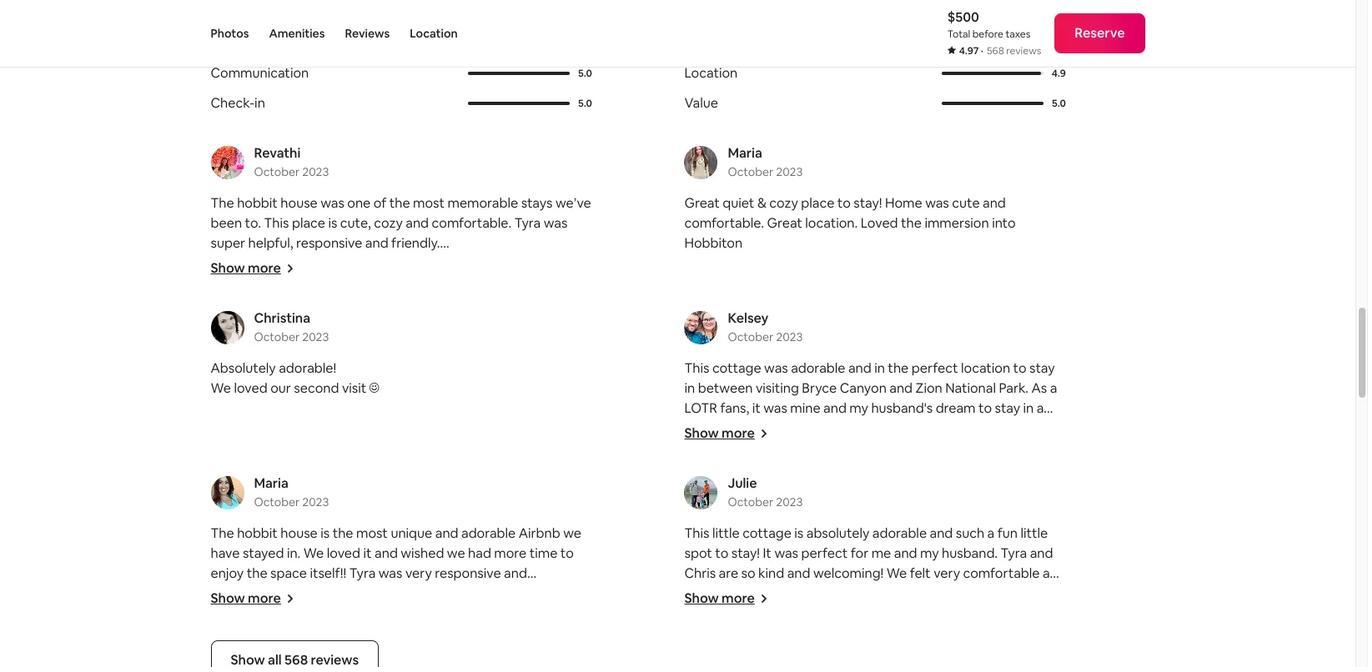 Task type: locate. For each thing, give the bounding box(es) containing it.
back inside this cottage was adorable and in the perfect location to stay in between visiting bryce canyon and zion national park. as a lotr fans, it was mine and my husband's dream to stay in a hobbit house during our honeymoon and tyra's was perfect. after seeing bryce canyon, we drove to the cottage, had dinner at mandarin (which was fantastic), then it was a quick hour and a half drive to zion in the morning. if we ever make it back to utah, we'd love to stay again!
[[795, 500, 825, 518]]

husband's
[[872, 400, 933, 417]]

0 vertical spatial responsive
[[296, 235, 363, 252]]

we inside the hobbit house is the most unique and adorable airbnb we have stayed in. we loved it and wished we had more time to enjoy the space itself!! tyra was very responsive and communicative. a wonderful stay.
[[304, 545, 324, 563]]

utah,
[[844, 500, 877, 518]]

1 horizontal spatial maria
[[728, 144, 763, 162]]

our up "canyon,"
[[811, 420, 832, 437]]

october for the hobbit house was one of the most memorable stays we've been to. this place is cute, cozy and comfortable. tyra was super helpful, responsive and friendly.
[[254, 164, 300, 179]]

place inside "the hobbit house was one of the most memorable stays we've been to. this place is cute, cozy and comfortable. tyra was super helpful, responsive and friendly."
[[292, 215, 325, 232]]

1 little from the left
[[713, 525, 740, 543]]

adorable
[[791, 360, 846, 377], [462, 525, 516, 543], [873, 525, 927, 543]]

october down christina
[[254, 330, 300, 345]]

was right (which
[[846, 460, 870, 477]]

5.0 out of 5.0 image
[[943, 42, 1044, 45], [943, 42, 1044, 45], [469, 72, 570, 75], [469, 72, 570, 75], [469, 102, 570, 105], [469, 102, 570, 105], [943, 102, 1044, 105], [943, 102, 1044, 105]]

and up ever on the right of page
[[716, 480, 739, 497]]

2023
[[302, 164, 329, 179], [777, 164, 803, 179], [302, 330, 329, 345], [777, 330, 803, 345], [302, 495, 329, 510], [777, 495, 803, 510]]

1 vertical spatial bryce
[[763, 440, 798, 457]]

1 comfortable. from the left
[[432, 215, 512, 232]]

perfect up national
[[912, 360, 959, 377]]

fans,
[[721, 400, 750, 417]]

0 horizontal spatial next
[[423, 255, 450, 272]]

have
[[211, 545, 240, 563]]

responsive down wished
[[435, 565, 501, 583]]

this inside "the hobbit house was one of the most memorable stays we've been to. this place is cute, cozy and comfortable. tyra was super helpful, responsive and friendly."
[[264, 215, 289, 232]]

2 comfortable. from the left
[[685, 215, 765, 232]]

christina october 2023
[[254, 310, 329, 345]]

is up itself!!
[[321, 525, 330, 543]]

show more button for this cottage was adorable and in the perfect location to stay in between visiting bryce canyon and zion national park. as a lotr fans, it was mine and my husband's dream to stay in a hobbit house during our honeymoon and tyra's was perfect. after seeing bryce canyon, we drove to the cottage, had dinner at mandarin (which was fantastic), then it was a quick hour and a half drive to zion in the morning.
[[685, 425, 769, 442]]

maria up quiet
[[728, 144, 763, 162]]

hobbit up to.
[[237, 194, 278, 212]]

0 horizontal spatial little
[[713, 525, 740, 543]]

time inside this little cottage is absolutely adorable and such a fun little spot to stay! it was perfect for me and my husband. tyra and chris are so kind and welcoming! we felt very comfortable and totally at home! would definitely stay here again next time we visit cedar city!
[[1012, 585, 1040, 603]]

october inside kelsey october 2023
[[728, 330, 774, 345]]

park.
[[999, 380, 1029, 397]]

1 horizontal spatial my
[[921, 545, 940, 563]]

october
[[254, 164, 300, 179], [728, 164, 774, 179], [254, 330, 300, 345], [728, 330, 774, 345], [254, 495, 300, 510], [728, 495, 774, 510]]

it inside the hobbit house is the most unique and adorable airbnb we have stayed in. we loved it and wished we had more time to enjoy the space itself!! tyra was very responsive and communicative. a wonderful stay.
[[364, 545, 372, 563]]

we right in.
[[304, 545, 324, 563]]

more down helpful,
[[248, 260, 281, 277]]

hobbit inside the hobbit house is the most unique and adorable airbnb we have stayed in. we loved it and wished we had more time to enjoy the space itself!! tyra was very responsive and communicative. a wonderful stay.
[[237, 525, 278, 543]]

back
[[348, 255, 378, 272], [795, 500, 825, 518]]

cozy inside great quiet & cozy place to stay! home was cute and comfortable. great location. loved the immersion into hobbiton
[[770, 194, 799, 212]]

0 vertical spatial next
[[423, 255, 450, 272]]

value
[[685, 94, 719, 112]]

was inside this little cottage is absolutely adorable and such a fun little spot to stay! it was perfect for me and my husband. tyra and chris are so kind and welcoming! we felt very comfortable and totally at home! would definitely stay here again next time we visit cedar city!
[[775, 545, 799, 563]]

1 horizontal spatial loved
[[327, 545, 361, 563]]

seeing
[[720, 440, 760, 457]]

2 vertical spatial house
[[281, 525, 318, 543]]

5.0 for communication
[[578, 67, 592, 80]]

it down cottage,
[[968, 460, 976, 477]]

location up value
[[685, 64, 738, 82]]

2023 for the hobbit house was one of the most memorable stays we've been to. this place is cute, cozy and comfortable. tyra was super helpful, responsive and friendly.
[[302, 164, 329, 179]]

more for this little cottage is absolutely adorable and such a fun little spot to stay! it was perfect for me and my husband. tyra and chris are so kind and welcoming! we felt very comfortable and totally at home! would definitely stay here again next time we visit cedar city!
[[722, 590, 755, 608]]

hobbit up stayed
[[237, 525, 278, 543]]

it
[[753, 400, 761, 417], [968, 460, 976, 477], [784, 500, 792, 518], [364, 545, 372, 563]]

·
[[981, 44, 984, 58]]

1 vertical spatial stay!
[[732, 545, 760, 563]]

0 vertical spatial loved
[[234, 380, 268, 397]]

perfect inside this little cottage is absolutely adorable and such a fun little spot to stay! it was perfect for me and my husband. tyra and chris are so kind and welcoming! we felt very comfortable and totally at home! would definitely stay here again next time we visit cedar city!
[[802, 545, 848, 563]]

this cottage was adorable and in the perfect location to stay in between visiting bryce canyon and zion national park. as a lotr fans, it was mine and my husband's dream to stay in a hobbit house during our honeymoon and tyra's was perfect. after seeing bryce canyon, we drove to the cottage, had dinner at mandarin (which was fantastic), then it was a quick hour and a half drive to zion in the morning. if we ever make it back to utah, we'd love to stay again!
[[685, 360, 1058, 518]]

was down we've
[[544, 215, 568, 232]]

maria right maria image
[[254, 475, 289, 492]]

at down seeing
[[727, 460, 739, 477]]

is inside this little cottage is absolutely adorable and such a fun little spot to stay! it was perfect for me and my husband. tyra and chris are so kind and welcoming! we felt very comfortable and totally at home! would definitely stay here again next time we visit cedar city!
[[795, 525, 804, 543]]

husband.
[[942, 545, 998, 563]]

cottage up it
[[743, 525, 792, 543]]

1 vertical spatial cozy
[[374, 215, 403, 232]]

maria october 2023 up &
[[728, 144, 803, 179]]

1 vertical spatial our
[[271, 380, 291, 397]]

tyra inside the hobbit house is the most unique and adorable airbnb we have stayed in. we loved it and wished we had more time to enjoy the space itself!! tyra was very responsive and communicative. a wonderful stay.
[[350, 565, 376, 583]]

hobbit for the hobbit house was one of the most memorable stays we've been to. this place is cute, cozy and comfortable. tyra was super helpful, responsive and friendly.
[[237, 194, 278, 212]]

0 vertical spatial we
[[211, 380, 231, 397]]

comfortable. up hobbiton
[[685, 215, 765, 232]]

1 horizontal spatial great
[[768, 215, 803, 232]]

and up friendly.
[[406, 215, 429, 232]]

2 vertical spatial we
[[887, 565, 907, 583]]

adorable down we'd
[[873, 525, 927, 543]]

0 vertical spatial place
[[802, 194, 835, 212]]

julie image
[[685, 477, 718, 510]]

the up itself!!
[[333, 525, 353, 543]]

0 horizontal spatial maria
[[254, 475, 289, 492]]

in up utah,
[[858, 480, 868, 497]]

revathi october 2023
[[254, 144, 329, 179]]

kelsey october 2023
[[728, 310, 803, 345]]

and up would
[[788, 565, 811, 583]]

2 horizontal spatial tyra
[[1001, 545, 1028, 563]]

0 vertical spatial hobbit
[[237, 194, 278, 212]]

place up location.
[[802, 194, 835, 212]]

adorable inside this cottage was adorable and in the perfect location to stay in between visiting bryce canyon and zion national park. as a lotr fans, it was mine and my husband's dream to stay in a hobbit house during our honeymoon and tyra's was perfect. after seeing bryce canyon, we drove to the cottage, had dinner at mandarin (which was fantastic), then it was a quick hour and a half drive to zion in the morning. if we ever make it back to utah, we'd love to stay again!
[[791, 360, 846, 377]]

1 vertical spatial visit
[[685, 605, 709, 623]]

0 vertical spatial maria october 2023
[[728, 144, 803, 179]]

october down revathi
[[254, 164, 300, 179]]

october down julie
[[728, 495, 774, 510]]

1 horizontal spatial tyra
[[515, 215, 541, 232]]

loved
[[234, 380, 268, 397], [327, 545, 361, 563]]

more down are
[[722, 590, 755, 608]]

show more for this cottage was adorable and in the perfect location to stay in between visiting bryce canyon and zion national park. as a lotr fans, it was mine and my husband's dream to stay in a hobbit house during our honeymoon and tyra's was perfect. after seeing bryce canyon, we drove to the cottage, had dinner at mandarin (which was fantastic), then it was a quick hour and a half drive to zion in the morning.
[[685, 425, 755, 442]]

very up again
[[934, 565, 961, 583]]

at inside this little cottage is absolutely adorable and such a fun little spot to stay! it was perfect for me and my husband. tyra and chris are so kind and welcoming! we felt very comfortable and totally at home! would definitely stay here again next time we visit cedar city!
[[726, 585, 739, 603]]

revathi image
[[211, 146, 244, 179]]

my up felt
[[921, 545, 940, 563]]

1 vertical spatial definitely
[[826, 585, 883, 603]]

responsive inside "the hobbit house was one of the most memorable stays we've been to. this place is cute, cozy and comfortable. tyra was super helpful, responsive and friendly."
[[296, 235, 363, 252]]

very inside the hobbit house is the most unique and adorable airbnb we have stayed in. we loved it and wished we had more time to enjoy the space itself!! tyra was very responsive and communicative. a wonderful stay.
[[406, 565, 432, 583]]

0 vertical spatial house
[[281, 194, 318, 212]]

list
[[204, 144, 1152, 641]]

2023 inside julie october 2023
[[777, 495, 803, 510]]

cleanliness
[[211, 34, 279, 52]]

the inside great quiet & cozy place to stay! home was cute and comfortable. great location. loved the immersion into hobbiton
[[902, 215, 922, 232]]

0 vertical spatial had
[[1008, 440, 1031, 457]]

a down as
[[1037, 400, 1044, 417]]

1 horizontal spatial back
[[795, 500, 825, 518]]

1 horizontal spatial visit
[[685, 605, 709, 623]]

location button
[[410, 0, 458, 67]]

had right wished
[[468, 545, 491, 563]]

1 vertical spatial time
[[1012, 585, 1040, 603]]

show for this cottage was adorable and in the perfect location to stay in between visiting bryce canyon and zion national park. as a lotr fans, it was mine and my husband's dream to stay in a hobbit house during our honeymoon and tyra's was perfect. after seeing bryce canyon, we drove to the cottage, had dinner at mandarin (which was fantastic), then it was a quick hour and a half drive to zion in the morning.
[[685, 425, 719, 442]]

the inside "the hobbit house was one of the most memorable stays we've been to. this place is cute, cozy and comfortable. tyra was super helpful, responsive and friendly."
[[211, 194, 234, 212]]

cottage inside this little cottage is absolutely adorable and such a fun little spot to stay! it was perfect for me and my husband. tyra and chris are so kind and welcoming! we felt very comfortable and totally at home! would definitely stay here again next time we visit cedar city!
[[743, 525, 792, 543]]

was up immersion
[[926, 194, 950, 212]]

0 vertical spatial this
[[264, 215, 289, 232]]

1 horizontal spatial stay!
[[854, 194, 883, 212]]

1 vertical spatial had
[[468, 545, 491, 563]]

was right it
[[775, 545, 799, 563]]

had inside this cottage was adorable and in the perfect location to stay in between visiting bryce canyon and zion national park. as a lotr fans, it was mine and my husband's dream to stay in a hobbit house during our honeymoon and tyra's was perfect. after seeing bryce canyon, we drove to the cottage, had dinner at mandarin (which was fantastic), then it was a quick hour and a half drive to zion in the morning. if we ever make it back to utah, we'd love to stay again!
[[1008, 440, 1031, 457]]

after
[[685, 440, 717, 457]]

1 vertical spatial responsive
[[435, 565, 501, 583]]

568
[[987, 44, 1005, 58]]

is left cute,
[[328, 215, 337, 232]]

2 very from the left
[[934, 565, 961, 583]]

0 horizontal spatial definitely
[[249, 255, 307, 272]]

0 horizontal spatial tyra
[[350, 565, 376, 583]]

show down lotr
[[685, 425, 719, 442]]

0 horizontal spatial great
[[685, 194, 720, 212]]

2 horizontal spatial we
[[887, 565, 907, 583]]

0 horizontal spatial loved
[[234, 380, 268, 397]]

1 the from the top
[[211, 194, 234, 212]]

photos
[[211, 26, 249, 41]]

2 vertical spatial hobbit
[[237, 525, 278, 543]]

maria october 2023
[[728, 144, 803, 179], [254, 475, 329, 510]]

is left "absolutely"
[[795, 525, 804, 543]]

october inside julie october 2023
[[728, 495, 774, 510]]

house inside this cottage was adorable and in the perfect location to stay in between visiting bryce canyon and zion national park. as a lotr fans, it was mine and my husband's dream to stay in a hobbit house during our honeymoon and tyra's was perfect. after seeing bryce canyon, we drove to the cottage, had dinner at mandarin (which was fantastic), then it was a quick hour and a half drive to zion in the morning. if we ever make it back to utah, we'd love to stay again!
[[728, 420, 765, 437]]

more down airbnb
[[494, 545, 527, 563]]

we'd
[[879, 500, 908, 518]]

most
[[413, 194, 445, 212], [356, 525, 388, 543]]

1 vertical spatial at
[[726, 585, 739, 603]]

the up husband's
[[888, 360, 909, 377]]

christina
[[254, 310, 311, 327]]

stay! up loved on the top right of page
[[854, 194, 883, 212]]

1 vertical spatial this
[[685, 360, 710, 377]]

show more button down are
[[685, 590, 769, 608]]

0 vertical spatial most
[[413, 194, 445, 212]]

was inside great quiet & cozy place to stay! home was cute and comfortable. great location. loved the immersion into hobbiton
[[926, 194, 950, 212]]

1 vertical spatial the
[[211, 525, 234, 543]]

october inside christina october 2023
[[254, 330, 300, 345]]

1 horizontal spatial very
[[934, 565, 961, 583]]

1 vertical spatial tyra
[[1001, 545, 1028, 563]]

to inside great quiet & cozy place to stay! home was cute and comfortable. great location. loved the immersion into hobbiton
[[838, 194, 851, 212]]

1 vertical spatial place
[[292, 215, 325, 232]]

more down 'space'
[[248, 590, 281, 608]]

tyra down fun
[[1001, 545, 1028, 563]]

0 vertical spatial maria
[[728, 144, 763, 162]]

1 at from the top
[[727, 460, 739, 477]]

in up perfect.
[[1024, 400, 1034, 417]]

the down 'home'
[[902, 215, 922, 232]]

house inside "the hobbit house was one of the most memorable stays we've been to. this place is cute, cozy and comfortable. tyra was super helpful, responsive and friendly."
[[281, 194, 318, 212]]

2 vertical spatial this
[[685, 525, 710, 543]]

0 vertical spatial visit
[[342, 380, 367, 397]]

ever
[[717, 500, 744, 518]]

house for helpful,
[[281, 194, 318, 212]]

hobbit inside "the hobbit house was one of the most memorable stays we've been to. this place is cute, cozy and comfortable. tyra was super helpful, responsive and friendly."
[[237, 194, 278, 212]]

time down comfortable
[[1012, 585, 1040, 603]]

we inside this little cottage is absolutely adorable and such a fun little spot to stay! it was perfect for me and my husband. tyra and chris are so kind and welcoming! we felt very comfortable and totally at home! would definitely stay here again next time we visit cedar city!
[[887, 565, 907, 583]]

show more down enjoy
[[211, 590, 281, 608]]

then
[[937, 460, 965, 477]]

1 horizontal spatial perfect
[[912, 360, 959, 377]]

location.
[[806, 215, 858, 232]]

perfect
[[912, 360, 959, 377], [802, 545, 848, 563]]

next down friendly.
[[423, 255, 450, 272]]

is inside the hobbit house is the most unique and adorable airbnb we have stayed in. we loved it and wished we had more time to enjoy the space itself!! tyra was very responsive and communicative. a wonderful stay.
[[321, 525, 330, 543]]

0 horizontal spatial our
[[271, 380, 291, 397]]

show more button down helpful,
[[211, 260, 294, 277]]

to inside the hobbit house is the most unique and adorable airbnb we have stayed in. we loved it and wished we had more time to enjoy the space itself!! tyra was very responsive and communicative. a wonderful stay.
[[561, 545, 574, 563]]

0 horizontal spatial most
[[356, 525, 388, 543]]

total
[[948, 28, 971, 41]]

1 very from the left
[[406, 565, 432, 583]]

adorable up mine
[[791, 360, 846, 377]]

we're
[[211, 255, 246, 272]]

4.9 out of 5.0 image
[[943, 72, 1044, 75], [943, 72, 1042, 75]]

visit down totally
[[685, 605, 709, 623]]

is for maria
[[321, 525, 330, 543]]

0 vertical spatial tyra
[[515, 215, 541, 232]]

house up in.
[[281, 525, 318, 543]]

show down super
[[211, 260, 245, 277]]

1 vertical spatial loved
[[327, 545, 361, 563]]

the inside "the hobbit house was one of the most memorable stays we've been to. this place is cute, cozy and comfortable. tyra was super helpful, responsive and friendly."
[[390, 194, 410, 212]]

place inside great quiet & cozy place to stay! home was cute and comfortable. great location. loved the immersion into hobbiton
[[802, 194, 835, 212]]

and right me
[[895, 545, 918, 563]]

2 horizontal spatial adorable
[[873, 525, 927, 543]]

the right of
[[390, 194, 410, 212]]

check-
[[211, 94, 255, 112]]

christina image
[[211, 311, 244, 345], [211, 311, 244, 345]]

comfortable. inside great quiet & cozy place to stay! home was cute and comfortable. great location. loved the immersion into hobbiton
[[685, 215, 765, 232]]

show more button for the hobbit house is the most unique and adorable airbnb we have stayed in. we loved it and wished we had more time to enjoy the space itself!! tyra was very responsive and communicative. a wonderful stay.
[[211, 590, 294, 608]]

my down 'canyon'
[[850, 400, 869, 417]]

a inside this little cottage is absolutely adorable and such a fun little spot to stay! it was perfect for me and my husband. tyra and chris are so kind and welcoming! we felt very comfortable and totally at home! would definitely stay here again next time we visit cedar city!
[[988, 525, 995, 543]]

hobbit
[[237, 194, 278, 212], [685, 420, 726, 437], [237, 525, 278, 543]]

visit left "☺️"
[[342, 380, 367, 397]]

a right as
[[1051, 380, 1058, 397]]

0 horizontal spatial we
[[211, 380, 231, 397]]

2 vertical spatial our
[[811, 420, 832, 437]]

at
[[727, 460, 739, 477], [726, 585, 739, 603]]

maria image
[[685, 146, 718, 179], [685, 146, 718, 179], [211, 477, 244, 510]]

definitely down welcoming!
[[826, 585, 883, 603]]

1 vertical spatial most
[[356, 525, 388, 543]]

0 horizontal spatial very
[[406, 565, 432, 583]]

in down communication
[[255, 94, 265, 112]]

1 horizontal spatial cozy
[[770, 194, 799, 212]]

show more down super
[[211, 260, 281, 277]]

absolutely
[[807, 525, 870, 543]]

zion down (which
[[828, 480, 855, 497]]

our inside this cottage was adorable and in the perfect location to stay in between visiting bryce canyon and zion national park. as a lotr fans, it was mine and my husband's dream to stay in a hobbit house during our honeymoon and tyra's was perfect. after seeing bryce canyon, we drove to the cottage, had dinner at mandarin (which was fantastic), then it was a quick hour and a half drive to zion in the morning. if we ever make it back to utah, we'd love to stay again!
[[811, 420, 832, 437]]

stay up as
[[1030, 360, 1056, 377]]

this for this little cottage is absolutely adorable and such a fun little spot to stay! it was perfect for me and my husband. tyra and chris are so kind and welcoming! we felt very comfortable and totally at home! would definitely stay here again next time we visit cedar city!
[[685, 525, 710, 543]]

bryce up mine
[[802, 380, 837, 397]]

was
[[321, 194, 345, 212], [926, 194, 950, 212], [544, 215, 568, 232], [765, 360, 789, 377], [764, 400, 788, 417], [975, 420, 999, 437], [846, 460, 870, 477], [979, 460, 1003, 477], [775, 545, 799, 563], [379, 565, 403, 583]]

cottage inside this cottage was adorable and in the perfect location to stay in between visiting bryce canyon and zion national park. as a lotr fans, it was mine and my husband's dream to stay in a hobbit house during our honeymoon and tyra's was perfect. after seeing bryce canyon, we drove to the cottage, had dinner at mandarin (which was fantastic), then it was a quick hour and a half drive to zion in the morning. if we ever make it back to utah, we'd love to stay again!
[[713, 360, 762, 377]]

again!
[[984, 500, 1020, 518]]

1 horizontal spatial time
[[1012, 585, 1040, 603]]

1 vertical spatial hobbit
[[685, 420, 726, 437]]

this for this cottage was adorable and in the perfect location to stay in between visiting bryce canyon and zion national park. as a lotr fans, it was mine and my husband's dream to stay in a hobbit house during our honeymoon and tyra's was perfect. after seeing bryce canyon, we drove to the cottage, had dinner at mandarin (which was fantastic), then it was a quick hour and a half drive to zion in the morning. if we ever make it back to utah, we'd love to stay again!
[[685, 360, 710, 377]]

it right fans,
[[753, 400, 761, 417]]

time inside the hobbit house is the most unique and adorable airbnb we have stayed in. we loved it and wished we had more time to enjoy the space itself!! tyra was very responsive and communicative. a wonderful stay.
[[530, 545, 558, 563]]

and up 'canyon'
[[849, 360, 872, 377]]

show down enjoy
[[211, 590, 245, 608]]

memorable
[[448, 194, 518, 212]]

a left fun
[[988, 525, 995, 543]]

hour
[[685, 480, 713, 497]]

communication
[[211, 64, 309, 82]]

2 vertical spatial tyra
[[350, 565, 376, 583]]

next down comfortable
[[981, 585, 1009, 603]]

this inside this little cottage is absolutely adorable and such a fun little spot to stay! it was perfect for me and my husband. tyra and chris are so kind and welcoming! we felt very comfortable and totally at home! would definitely stay here again next time we visit cedar city!
[[685, 525, 710, 543]]

time down airbnb
[[530, 545, 558, 563]]

great left quiet
[[685, 194, 720, 212]]

adorable!
[[279, 360, 337, 377]]

we
[[854, 440, 872, 457], [696, 500, 714, 518], [564, 525, 582, 543], [447, 545, 465, 563], [1043, 585, 1061, 603]]

airbnb
[[519, 525, 561, 543]]

home!
[[742, 585, 780, 603]]

place
[[802, 194, 835, 212], [292, 215, 325, 232]]

and up comfortable
[[1031, 545, 1054, 563]]

1 vertical spatial zion
[[828, 480, 855, 497]]

1 horizontal spatial next
[[981, 585, 1009, 603]]

october inside revathi october 2023
[[254, 164, 300, 179]]

0 horizontal spatial adorable
[[462, 525, 516, 543]]

1 horizontal spatial we
[[304, 545, 324, 563]]

to
[[838, 194, 851, 212], [1014, 360, 1027, 377], [979, 400, 992, 417], [913, 440, 927, 457], [812, 480, 825, 497], [828, 500, 841, 518], [939, 500, 953, 518], [561, 545, 574, 563], [716, 545, 729, 563]]

kelsey image
[[685, 311, 718, 345], [685, 311, 718, 345]]

we left felt
[[887, 565, 907, 583]]

1 vertical spatial maria october 2023
[[254, 475, 329, 510]]

absolutely
[[211, 360, 276, 377]]

2 the from the top
[[211, 525, 234, 543]]

and
[[983, 194, 1006, 212], [406, 215, 429, 232], [365, 235, 389, 252], [849, 360, 872, 377], [890, 380, 913, 397], [824, 400, 847, 417], [911, 420, 934, 437], [716, 480, 739, 497], [435, 525, 459, 543], [930, 525, 953, 543], [375, 545, 398, 563], [895, 545, 918, 563], [1031, 545, 1054, 563], [504, 565, 527, 583], [788, 565, 811, 583], [1043, 565, 1066, 583]]

stay up such
[[956, 500, 981, 518]]

1 horizontal spatial maria october 2023
[[728, 144, 803, 179]]

0 horizontal spatial had
[[468, 545, 491, 563]]

cedar
[[712, 605, 750, 623]]

welcoming!
[[814, 565, 884, 583]]

1 vertical spatial next
[[981, 585, 1009, 603]]

this inside this cottage was adorable and in the perfect location to stay in between visiting bryce canyon and zion national park. as a lotr fans, it was mine and my husband's dream to stay in a hobbit house during our honeymoon and tyra's was perfect. after seeing bryce canyon, we drove to the cottage, had dinner at mandarin (which was fantastic), then it was a quick hour and a half drive to zion in the morning. if we ever make it back to utah, we'd love to stay again!
[[685, 360, 710, 377]]

more for the hobbit house is the most unique and adorable airbnb we have stayed in. we loved it and wished we had more time to enjoy the space itself!! tyra was very responsive and communicative. a wonderful stay.
[[248, 590, 281, 608]]

our down adorable!
[[271, 380, 291, 397]]

a
[[1051, 380, 1058, 397], [1037, 400, 1044, 417], [1006, 460, 1013, 477], [742, 480, 749, 497], [988, 525, 995, 543]]

0 vertical spatial time
[[530, 545, 558, 563]]

my inside this little cottage is absolutely adorable and such a fun little spot to stay! it was perfect for me and my husband. tyra and chris are so kind and welcoming! we felt very comfortable and totally at home! would definitely stay here again next time we visit cedar city!
[[921, 545, 940, 563]]

the
[[390, 194, 410, 212], [902, 215, 922, 232], [888, 360, 909, 377], [930, 440, 950, 457], [871, 480, 892, 497], [333, 525, 353, 543], [247, 565, 268, 583]]

1 vertical spatial perfect
[[802, 545, 848, 563]]

1 horizontal spatial bryce
[[802, 380, 837, 397]]

0 vertical spatial cozy
[[770, 194, 799, 212]]

0 vertical spatial stay!
[[854, 194, 883, 212]]

show for this little cottage is absolutely adorable and such a fun little spot to stay! it was perfect for me and my husband. tyra and chris are so kind and welcoming! we felt very comfortable and totally at home! would definitely stay here again next time we visit cedar city!
[[685, 590, 719, 608]]

1 vertical spatial we
[[304, 545, 324, 563]]

the up then
[[930, 440, 950, 457]]

0 vertical spatial zion
[[916, 380, 943, 397]]

october for the hobbit house is the most unique and adorable airbnb we have stayed in. we loved it and wished we had more time to enjoy the space itself!! tyra was very responsive and communicative. a wonderful stay.
[[254, 495, 300, 510]]

☺️
[[370, 380, 379, 397]]

0 vertical spatial back
[[348, 255, 378, 272]]

great
[[685, 194, 720, 212], [768, 215, 803, 232]]

photos button
[[211, 0, 249, 67]]

2023 for this little cottage is absolutely adorable and such a fun little spot to stay! it was perfect for me and my husband. tyra and chris are so kind and welcoming! we felt very comfortable and totally at home! would definitely stay here again next time we visit cedar city!
[[777, 495, 803, 510]]

1 vertical spatial great
[[768, 215, 803, 232]]

1 horizontal spatial definitely
[[826, 585, 883, 603]]

show for the hobbit house is the most unique and adorable airbnb we have stayed in. we loved it and wished we had more time to enjoy the space itself!! tyra was very responsive and communicative. a wonderful stay.
[[211, 590, 245, 608]]

we
[[211, 380, 231, 397], [304, 545, 324, 563], [887, 565, 907, 583]]

here
[[914, 585, 942, 603]]

1 horizontal spatial little
[[1021, 525, 1049, 543]]

mandarin
[[742, 460, 799, 477]]

house up seeing
[[728, 420, 765, 437]]

0 horizontal spatial place
[[292, 215, 325, 232]]

the
[[211, 194, 234, 212], [211, 525, 234, 543]]

definitely
[[249, 255, 307, 272], [826, 585, 883, 603]]

1 vertical spatial maria
[[254, 475, 289, 492]]

comfortable.
[[432, 215, 512, 232], [685, 215, 765, 232]]

zion
[[916, 380, 943, 397], [828, 480, 855, 497]]

bryce
[[802, 380, 837, 397], [763, 440, 798, 457]]

at up cedar
[[726, 585, 739, 603]]

comfortable. inside "the hobbit house was one of the most memorable stays we've been to. this place is cute, cozy and comfortable. tyra was super helpful, responsive and friendly."
[[432, 215, 512, 232]]

1 horizontal spatial comfortable.
[[685, 215, 765, 232]]

1 horizontal spatial adorable
[[791, 360, 846, 377]]

most inside "the hobbit house was one of the most memorable stays we've been to. this place is cute, cozy and comfortable. tyra was super helpful, responsive and friendly."
[[413, 194, 445, 212]]

national
[[946, 380, 997, 397]]

place up helpful,
[[292, 215, 325, 232]]

0 horizontal spatial zion
[[828, 480, 855, 497]]

0 horizontal spatial maria october 2023
[[254, 475, 329, 510]]

in
[[255, 94, 265, 112], [875, 360, 885, 377], [685, 380, 695, 397], [1024, 400, 1034, 417], [858, 480, 868, 497]]

the inside the hobbit house is the most unique and adorable airbnb we have stayed in. we loved it and wished we had more time to enjoy the space itself!! tyra was very responsive and communicative. a wonderful stay.
[[211, 525, 234, 543]]

2 little from the left
[[1021, 525, 1049, 543]]

loved up itself!!
[[327, 545, 361, 563]]

was up stay. at the left of the page
[[379, 565, 403, 583]]

5.0 for check-in
[[578, 97, 592, 110]]

perfect down "absolutely"
[[802, 545, 848, 563]]

maria october 2023 up in.
[[254, 475, 329, 510]]

2023 inside kelsey october 2023
[[777, 330, 803, 345]]

house inside the hobbit house is the most unique and adorable airbnb we have stayed in. we loved it and wished we had more time to enjoy the space itself!! tyra was very responsive and communicative. a wonderful stay.
[[281, 525, 318, 543]]

responsive inside the hobbit house is the most unique and adorable airbnb we have stayed in. we loved it and wished we had more time to enjoy the space itself!! tyra was very responsive and communicative. a wonderful stay.
[[435, 565, 501, 583]]

show
[[211, 260, 245, 277], [685, 425, 719, 442], [211, 590, 245, 608], [685, 590, 719, 608]]

adorable inside the hobbit house is the most unique and adorable airbnb we have stayed in. we loved it and wished we had more time to enjoy the space itself!! tyra was very responsive and communicative. a wonderful stay.
[[462, 525, 516, 543]]

was left one
[[321, 194, 345, 212]]

1 horizontal spatial place
[[802, 194, 835, 212]]

reviews button
[[345, 0, 390, 67]]

0 vertical spatial our
[[399, 255, 420, 272]]

0 horizontal spatial time
[[530, 545, 558, 563]]

is
[[328, 215, 337, 232], [321, 525, 330, 543], [795, 525, 804, 543]]

$500
[[948, 8, 980, 26]]

adorable left airbnb
[[462, 525, 516, 543]]

stay! inside great quiet & cozy place to stay! home was cute and comfortable. great location. loved the immersion into hobbiton
[[854, 194, 883, 212]]

of
[[374, 194, 387, 212]]

we inside this little cottage is absolutely adorable and such a fun little spot to stay! it was perfect for me and my husband. tyra and chris are so kind and welcoming! we felt very comfortable and totally at home! would definitely stay here again next time we visit cedar city!
[[1043, 585, 1061, 603]]

was inside the hobbit house is the most unique and adorable airbnb we have stayed in. we loved it and wished we had more time to enjoy the space itself!! tyra was very responsive and communicative. a wonderful stay.
[[379, 565, 403, 583]]

0 vertical spatial great
[[685, 194, 720, 212]]

0 vertical spatial my
[[850, 400, 869, 417]]

1 horizontal spatial most
[[413, 194, 445, 212]]

2 at from the top
[[726, 585, 739, 603]]

the up been at top
[[211, 194, 234, 212]]

loved
[[861, 215, 899, 232]]

2023 inside revathi october 2023
[[302, 164, 329, 179]]

2023 for this cottage was adorable and in the perfect location to stay in between visiting bryce canyon and zion national park. as a lotr fans, it was mine and my husband's dream to stay in a hobbit house during our honeymoon and tyra's was perfect. after seeing bryce canyon, we drove to the cottage, had dinner at mandarin (which was fantastic), then it was a quick hour and a half drive to zion in the morning.
[[777, 330, 803, 345]]

0 vertical spatial cottage
[[713, 360, 762, 377]]



Task type: describe. For each thing, give the bounding box(es) containing it.
fun
[[998, 525, 1018, 543]]

comfortable
[[964, 565, 1040, 583]]

cottage,
[[953, 440, 1005, 457]]

such
[[956, 525, 985, 543]]

perfect.
[[1002, 420, 1052, 437]]

in.
[[287, 545, 301, 563]]

check-in
[[211, 94, 265, 112]]

wonderful
[[324, 585, 387, 603]]

would
[[783, 585, 823, 603]]

loved inside the hobbit house is the most unique and adorable airbnb we have stayed in. we loved it and wished we had more time to enjoy the space itself!! tyra was very responsive and communicative. a wonderful stay.
[[327, 545, 361, 563]]

october for this cottage was adorable and in the perfect location to stay in between visiting bryce canyon and zion national park. as a lotr fans, it was mine and my husband's dream to stay in a hobbit house during our honeymoon and tyra's was perfect. after seeing bryce canyon, we drove to the cottage, had dinner at mandarin (which was fantastic), then it was a quick hour and a half drive to zion in the morning.
[[728, 330, 774, 345]]

julie
[[728, 475, 757, 492]]

visit inside absolutely adorable! we loved our second visit ☺️
[[342, 380, 367, 397]]

drove
[[875, 440, 910, 457]]

the up we'd
[[871, 480, 892, 497]]

the for the hobbit house was one of the most memorable stays we've been to. this place is cute, cozy and comfortable. tyra was super helpful, responsive and friendly.
[[211, 194, 234, 212]]

a
[[311, 585, 321, 603]]

the hobbit house was one of the most memorable stays we've been to. this place is cute, cozy and comfortable. tyra was super helpful, responsive and friendly.
[[211, 194, 592, 252]]

in up lotr
[[685, 380, 695, 397]]

hobbit inside this cottage was adorable and in the perfect location to stay in between visiting bryce canyon and zion national park. as a lotr fans, it was mine and my husband's dream to stay in a hobbit house during our honeymoon and tyra's was perfect. after seeing bryce canyon, we drove to the cottage, had dinner at mandarin (which was fantastic), then it was a quick hour and a half drive to zion in the morning. if we ever make it back to utah, we'd love to stay again!
[[685, 420, 726, 437]]

are
[[719, 565, 739, 583]]

tyra inside "the hobbit house was one of the most memorable stays we've been to. this place is cute, cozy and comfortable. tyra was super helpful, responsive and friendly."
[[515, 215, 541, 232]]

before
[[973, 28, 1004, 41]]

julie october 2023
[[728, 475, 803, 510]]

for
[[851, 545, 869, 563]]

5.0 for value
[[1053, 97, 1067, 110]]

maria image
[[211, 477, 244, 510]]

stay! inside this little cottage is absolutely adorable and such a fun little spot to stay! it was perfect for me and my husband. tyra and chris are so kind and welcoming! we felt very comfortable and totally at home! would definitely stay here again next time we visit cedar city!
[[732, 545, 760, 563]]

was up visiting
[[765, 360, 789, 377]]

if
[[685, 500, 693, 518]]

absolutely adorable! we loved our second visit ☺️
[[211, 360, 379, 397]]

had inside the hobbit house is the most unique and adorable airbnb we have stayed in. we loved it and wished we had more time to enjoy the space itself!! tyra was very responsive and communicative. a wonderful stay.
[[468, 545, 491, 563]]

stay down park.
[[995, 400, 1021, 417]]

make
[[747, 500, 781, 518]]

between
[[698, 380, 753, 397]]

we inside absolutely adorable! we loved our second visit ☺️
[[211, 380, 231, 397]]

was down cottage,
[[979, 460, 1003, 477]]

love
[[911, 500, 937, 518]]

list containing revathi
[[204, 144, 1152, 641]]

it down the 'drive'
[[784, 500, 792, 518]]

4.97
[[960, 44, 979, 58]]

a left half
[[742, 480, 749, 497]]

we're definitely going back on our next visit.
[[211, 255, 481, 272]]

the hobbit house is the most unique and adorable airbnb we have stayed in. we loved it and wished we had more time to enjoy the space itself!! tyra was very responsive and communicative. a wonderful stay.
[[211, 525, 582, 603]]

and down unique
[[375, 545, 398, 563]]

perfect inside this cottage was adorable and in the perfect location to stay in between visiting bryce canyon and zion national park. as a lotr fans, it was mine and my husband's dream to stay in a hobbit house during our honeymoon and tyra's was perfect. after seeing bryce canyon, we drove to the cottage, had dinner at mandarin (which was fantastic), then it was a quick hour and a half drive to zion in the morning. if we ever make it back to utah, we'd love to stay again!
[[912, 360, 959, 377]]

visit inside this little cottage is absolutely adorable and such a fun little spot to stay! it was perfect for me and my husband. tyra and chris are so kind and welcoming! we felt very comfortable and totally at home! would definitely stay here again next time we visit cedar city!
[[685, 605, 709, 623]]

4.97 · 568 reviews
[[960, 44, 1042, 58]]

and up the on
[[365, 235, 389, 252]]

1 vertical spatial location
[[685, 64, 738, 82]]

0 vertical spatial definitely
[[249, 255, 307, 272]]

and up husband's
[[890, 380, 913, 397]]

is for julie
[[795, 525, 804, 543]]

itself!!
[[310, 565, 347, 583]]

one
[[347, 194, 371, 212]]

and inside great quiet & cozy place to stay! home was cute and comfortable. great location. loved the immersion into hobbiton
[[983, 194, 1006, 212]]

lotr
[[685, 400, 718, 417]]

1 horizontal spatial zion
[[916, 380, 943, 397]]

a left quick
[[1006, 460, 1013, 477]]

october for this little cottage is absolutely adorable and such a fun little spot to stay! it was perfect for me and my husband. tyra and chris are so kind and welcoming! we felt very comfortable and totally at home! would definitely stay here again next time we visit cedar city!
[[728, 495, 774, 510]]

super
[[211, 235, 245, 252]]

house for to
[[281, 525, 318, 543]]

reviews
[[345, 26, 390, 41]]

is inside "the hobbit house was one of the most memorable stays we've been to. this place is cute, cozy and comfortable. tyra was super helpful, responsive and friendly."
[[328, 215, 337, 232]]

morning.
[[895, 480, 949, 497]]

as
[[1032, 380, 1048, 397]]

was down visiting
[[764, 400, 788, 417]]

was up cottage,
[[975, 420, 999, 437]]

tyra's
[[937, 420, 972, 437]]

amenities
[[269, 26, 325, 41]]

chris
[[685, 565, 716, 583]]

to inside this little cottage is absolutely adorable and such a fun little spot to stay! it was perfect for me and my husband. tyra and chris are so kind and welcoming! we felt very comfortable and totally at home! would definitely stay here again next time we visit cedar city!
[[716, 545, 729, 563]]

dream
[[936, 400, 976, 417]]

reserve
[[1075, 24, 1126, 42]]

show more for the hobbit house is the most unique and adorable airbnb we have stayed in. we loved it and wished we had more time to enjoy the space itself!! tyra was very responsive and communicative. a wonderful stay.
[[211, 590, 281, 608]]

canyon,
[[801, 440, 851, 457]]

$500 total before taxes
[[948, 8, 1031, 41]]

very inside this little cottage is absolutely adorable and such a fun little spot to stay! it was perfect for me and my husband. tyra and chris are so kind and welcoming! we felt very comfortable and totally at home! would definitely stay here again next time we visit cedar city!
[[934, 565, 961, 583]]

me
[[872, 545, 892, 563]]

again
[[945, 585, 978, 603]]

dinner
[[685, 460, 724, 477]]

stay inside this little cottage is absolutely adorable and such a fun little spot to stay! it was perfect for me and my husband. tyra and chris are so kind and welcoming! we felt very comfortable and totally at home! would definitely stay here again next time we visit cedar city!
[[886, 585, 911, 603]]

enjoy
[[211, 565, 244, 583]]

home
[[886, 194, 923, 212]]

on
[[381, 255, 396, 272]]

definitely inside this little cottage is absolutely adorable and such a fun little spot to stay! it was perfect for me and my husband. tyra and chris are so kind and welcoming! we felt very comfortable and totally at home! would definitely stay here again next time we visit cedar city!
[[826, 585, 883, 603]]

0 horizontal spatial back
[[348, 255, 378, 272]]

hobbiton
[[685, 235, 743, 252]]

second
[[294, 380, 339, 397]]

show more button for the hobbit house was one of the most memorable stays we've been to. this place is cute, cozy and comfortable. tyra was super helpful, responsive and friendly.
[[211, 260, 294, 277]]

loved inside absolutely adorable! we loved our second visit ☺️
[[234, 380, 268, 397]]

visit.
[[453, 255, 481, 272]]

and down airbnb
[[504, 565, 527, 583]]

show more for this little cottage is absolutely adorable and such a fun little spot to stay! it was perfect for me and my husband. tyra and chris are so kind and welcoming! we felt very comfortable and totally at home! would definitely stay here again next time we visit cedar city!
[[685, 590, 755, 608]]

and left such
[[930, 525, 953, 543]]

taxes
[[1006, 28, 1031, 41]]

and down husband's
[[911, 420, 934, 437]]

quiet
[[723, 194, 755, 212]]

0 vertical spatial bryce
[[802, 380, 837, 397]]

2023 inside christina october 2023
[[302, 330, 329, 345]]

the for the hobbit house is the most unique and adorable airbnb we have stayed in. we loved it and wished we had more time to enjoy the space itself!! tyra was very responsive and communicative. a wonderful stay.
[[211, 525, 234, 543]]

more down fans,
[[722, 425, 755, 442]]

unique
[[391, 525, 433, 543]]

next inside this little cottage is absolutely adorable and such a fun little spot to stay! it was perfect for me and my husband. tyra and chris are so kind and welcoming! we felt very comfortable and totally at home! would definitely stay here again next time we visit cedar city!
[[981, 585, 1009, 603]]

show more button for this little cottage is absolutely adorable and such a fun little spot to stay! it was perfect for me and my husband. tyra and chris are so kind and welcoming! we felt very comfortable and totally at home! would definitely stay here again next time we visit cedar city!
[[685, 590, 769, 608]]

and up wished
[[435, 525, 459, 543]]

we've
[[556, 194, 592, 212]]

quick
[[1016, 460, 1049, 477]]

show for the hobbit house was one of the most memorable stays we've been to. this place is cute, cozy and comfortable. tyra was super helpful, responsive and friendly.
[[211, 260, 245, 277]]

&
[[758, 194, 767, 212]]

reserve button
[[1055, 13, 1146, 53]]

this little cottage is absolutely adorable and such a fun little spot to stay! it was perfect for me and my husband. tyra and chris are so kind and welcoming! we felt very comfortable and totally at home! would definitely stay here again next time we visit cedar city!
[[685, 525, 1066, 623]]

0 horizontal spatial location
[[410, 26, 458, 41]]

show more for the hobbit house was one of the most memorable stays we've been to. this place is cute, cozy and comfortable. tyra was super helpful, responsive and friendly.
[[211, 260, 281, 277]]

julie image
[[685, 477, 718, 510]]

cute,
[[340, 215, 371, 232]]

1 horizontal spatial our
[[399, 255, 420, 272]]

half
[[752, 480, 775, 497]]

mine
[[791, 400, 821, 417]]

stayed
[[243, 545, 284, 563]]

5.0 for cleanliness
[[1053, 37, 1067, 50]]

more inside the hobbit house is the most unique and adorable airbnb we have stayed in. we loved it and wished we had more time to enjoy the space itself!! tyra was very responsive and communicative. a wonderful stay.
[[494, 545, 527, 563]]

and right comfortable
[[1043, 565, 1066, 583]]

tyra inside this little cottage is absolutely adorable and such a fun little spot to stay! it was perfect for me and my husband. tyra and chris are so kind and welcoming! we felt very comfortable and totally at home! would definitely stay here again next time we visit cedar city!
[[1001, 545, 1028, 563]]

(which
[[802, 460, 843, 477]]

going
[[310, 255, 345, 272]]

during
[[768, 420, 808, 437]]

revathi image
[[211, 146, 244, 179]]

at inside this cottage was adorable and in the perfect location to stay in between visiting bryce canyon and zion national park. as a lotr fans, it was mine and my husband's dream to stay in a hobbit house during our honeymoon and tyra's was perfect. after seeing bryce canyon, we drove to the cottage, had dinner at mandarin (which was fantastic), then it was a quick hour and a half drive to zion in the morning. if we ever make it back to utah, we'd love to stay again!
[[727, 460, 739, 477]]

reviews
[[1007, 44, 1042, 58]]

our inside absolutely adorable! we loved our second visit ☺️
[[271, 380, 291, 397]]

immersion
[[925, 215, 990, 232]]

2023 for the hobbit house is the most unique and adorable airbnb we have stayed in. we loved it and wished we had more time to enjoy the space itself!! tyra was very responsive and communicative. a wonderful stay.
[[302, 495, 329, 510]]

cozy inside "the hobbit house was one of the most memorable stays we've been to. this place is cute, cozy and comfortable. tyra was super helpful, responsive and friendly."
[[374, 215, 403, 232]]

0 horizontal spatial bryce
[[763, 440, 798, 457]]

kind
[[759, 565, 785, 583]]

so
[[742, 565, 756, 583]]

stay.
[[390, 585, 417, 603]]

canyon
[[840, 380, 887, 397]]

most inside the hobbit house is the most unique and adorable airbnb we have stayed in. we loved it and wished we had more time to enjoy the space itself!! tyra was very responsive and communicative. a wonderful stay.
[[356, 525, 388, 543]]

felt
[[910, 565, 931, 583]]

adorable inside this little cottage is absolutely adorable and such a fun little spot to stay! it was perfect for me and my husband. tyra and chris are so kind and welcoming! we felt very comfortable and totally at home! would definitely stay here again next time we visit cedar city!
[[873, 525, 927, 543]]

my inside this cottage was adorable and in the perfect location to stay in between visiting bryce canyon and zion national park. as a lotr fans, it was mine and my husband's dream to stay in a hobbit house during our honeymoon and tyra's was perfect. after seeing bryce canyon, we drove to the cottage, had dinner at mandarin (which was fantastic), then it was a quick hour and a half drive to zion in the morning. if we ever make it back to utah, we'd love to stay again!
[[850, 400, 869, 417]]

honeymoon
[[834, 420, 908, 437]]

october up &
[[728, 164, 774, 179]]

amenities button
[[269, 0, 325, 67]]

in up 'canyon'
[[875, 360, 885, 377]]

more for the hobbit house was one of the most memorable stays we've been to. this place is cute, cozy and comfortable. tyra was super helpful, responsive and friendly.
[[248, 260, 281, 277]]

and right mine
[[824, 400, 847, 417]]

location
[[962, 360, 1011, 377]]

hobbit for the hobbit house is the most unique and adorable airbnb we have stayed in. we loved it and wished we had more time to enjoy the space itself!! tyra was very responsive and communicative. a wonderful stay.
[[237, 525, 278, 543]]

the up communicative.
[[247, 565, 268, 583]]



Task type: vqa. For each thing, say whether or not it's contained in the screenshot.
absolutely
yes



